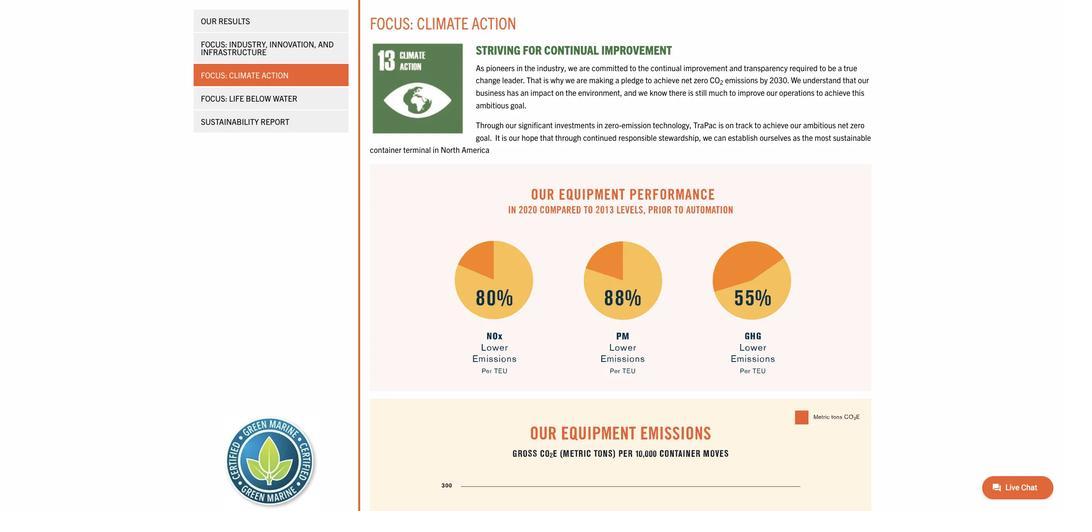 Task type: locate. For each thing, give the bounding box(es) containing it.
stewardship,
[[659, 133, 702, 142]]

and up emissions
[[730, 63, 743, 73]]

net up sustainable
[[838, 120, 849, 130]]

ambitious up most
[[804, 120, 837, 130]]

and inside as pioneers in the industry, we are committed to the continual improvement and transparency required to be a true change leader. that is why we are making a pledge to achieve net zero co
[[730, 63, 743, 73]]

in left north
[[433, 145, 439, 155]]

we left can
[[703, 133, 713, 142]]

terminal
[[404, 145, 431, 155]]

the inside through our significant investments in zero-emission technology, trapac is on track to achieve our ambitious net zero goal.  it is our hope that through continued responsible stewardship, we can establish ourselves as the most sustainable container terminal in north america
[[803, 133, 814, 142]]

is
[[544, 75, 549, 85], [689, 88, 694, 97], [719, 120, 724, 130], [502, 133, 507, 142]]

a down committed
[[616, 75, 620, 85]]

a right be
[[839, 63, 843, 73]]

0 horizontal spatial climate
[[229, 70, 260, 80]]

0 horizontal spatial net
[[682, 75, 693, 85]]

focus: inside focus: industry, innovation, and infrastructure
[[201, 39, 228, 49]]

are up "making"
[[580, 63, 590, 73]]

to right 'track' at the right top of page
[[755, 120, 762, 130]]

infrastructure
[[201, 47, 267, 57]]

report
[[261, 117, 290, 126]]

1 vertical spatial on
[[726, 120, 734, 130]]

1 vertical spatial that
[[540, 133, 554, 142]]

1 horizontal spatial a
[[839, 63, 843, 73]]

are left "making"
[[577, 75, 588, 85]]

in
[[517, 63, 523, 73], [597, 120, 603, 130], [433, 145, 439, 155]]

is left still
[[689, 88, 694, 97]]

we right why
[[566, 75, 575, 85]]

action up striving
[[472, 12, 517, 33]]

1 horizontal spatial and
[[730, 63, 743, 73]]

the right impact
[[566, 88, 577, 97]]

0 horizontal spatial on
[[556, 88, 564, 97]]

ambitious
[[476, 100, 509, 110], [804, 120, 837, 130]]

0 vertical spatial ambitious
[[476, 100, 509, 110]]

1 horizontal spatial zero
[[851, 120, 865, 130]]

know
[[650, 88, 668, 97]]

to down understand
[[817, 88, 824, 97]]

in up continued
[[597, 120, 603, 130]]

is inside the emissions by 2030. we understand that our business has an impact on the environment, and we know there is still much to improve our operations to achieve this ambitious goal.
[[689, 88, 694, 97]]

the right as
[[803, 133, 814, 142]]

achieve up ourselves
[[763, 120, 789, 130]]

through
[[476, 120, 504, 130]]

that down significant
[[540, 133, 554, 142]]

focus: for focus: life below water link
[[201, 94, 228, 103]]

we
[[569, 63, 578, 73], [566, 75, 575, 85], [639, 88, 648, 97], [703, 133, 713, 142]]

2 vertical spatial achieve
[[763, 120, 789, 130]]

focus:
[[370, 12, 414, 33], [201, 39, 228, 49], [201, 70, 228, 80], [201, 94, 228, 103]]

0 horizontal spatial in
[[433, 145, 439, 155]]

action up focus: life below water link
[[262, 70, 289, 80]]

focus: life below water
[[201, 94, 298, 103]]

as
[[793, 133, 801, 142]]

goal.
[[511, 100, 527, 110], [476, 133, 492, 142]]

on down why
[[556, 88, 564, 97]]

in inside as pioneers in the industry, we are committed to the continual improvement and transparency required to be a true change leader. that is why we are making a pledge to achieve net zero co
[[517, 63, 523, 73]]

2 horizontal spatial achieve
[[825, 88, 851, 97]]

required
[[790, 63, 818, 73]]

on inside the emissions by 2030. we understand that our business has an impact on the environment, and we know there is still much to improve our operations to achieve this ambitious goal.
[[556, 88, 564, 97]]

industry,
[[229, 39, 268, 49]]

sustainable
[[834, 133, 872, 142]]

results
[[219, 16, 250, 26]]

1 horizontal spatial climate
[[417, 12, 469, 33]]

the
[[525, 63, 536, 73], [639, 63, 649, 73], [566, 88, 577, 97], [803, 133, 814, 142]]

1 horizontal spatial net
[[838, 120, 849, 130]]

understand
[[803, 75, 842, 85]]

0 vertical spatial goal.
[[511, 100, 527, 110]]

0 horizontal spatial achieve
[[654, 75, 680, 85]]

responsible
[[619, 133, 657, 142]]

1 vertical spatial are
[[577, 75, 588, 85]]

achieve inside the emissions by 2030. we understand that our business has an impact on the environment, and we know there is still much to improve our operations to achieve this ambitious goal.
[[825, 88, 851, 97]]

is left why
[[544, 75, 549, 85]]

the up the that
[[525, 63, 536, 73]]

our left hope
[[509, 133, 520, 142]]

2 horizontal spatial in
[[597, 120, 603, 130]]

that down the true
[[844, 75, 857, 85]]

zero up still
[[694, 75, 709, 85]]

0 vertical spatial net
[[682, 75, 693, 85]]

are
[[580, 63, 590, 73], [577, 75, 588, 85]]

focus: climate action link
[[194, 64, 349, 86]]

1 horizontal spatial achieve
[[763, 120, 789, 130]]

co
[[710, 75, 721, 85]]

1 vertical spatial achieve
[[825, 88, 851, 97]]

achieve
[[654, 75, 680, 85], [825, 88, 851, 97], [763, 120, 789, 130]]

our results link
[[194, 10, 349, 32]]

hope
[[522, 133, 539, 142]]

improve
[[738, 88, 765, 97]]

emissions
[[726, 75, 759, 85]]

1 vertical spatial net
[[838, 120, 849, 130]]

continued
[[584, 133, 617, 142]]

climate
[[417, 12, 469, 33], [229, 70, 260, 80]]

improvement
[[602, 42, 673, 57]]

through
[[556, 133, 582, 142]]

improvement
[[684, 63, 728, 73]]

1 horizontal spatial action
[[472, 12, 517, 33]]

1 vertical spatial a
[[616, 75, 620, 85]]

1 horizontal spatial in
[[517, 63, 523, 73]]

0 vertical spatial in
[[517, 63, 523, 73]]

this
[[853, 88, 865, 97]]

on left 'track' at the right top of page
[[726, 120, 734, 130]]

innovation,
[[270, 39, 316, 49]]

0 horizontal spatial action
[[262, 70, 289, 80]]

0 horizontal spatial that
[[540, 133, 554, 142]]

0 vertical spatial action
[[472, 12, 517, 33]]

our results
[[201, 16, 250, 26]]

1 horizontal spatial that
[[844, 75, 857, 85]]

transparency
[[744, 63, 788, 73]]

on
[[556, 88, 564, 97], [726, 120, 734, 130]]

making
[[589, 75, 614, 85]]

our
[[859, 75, 870, 85], [767, 88, 778, 97], [506, 120, 517, 130], [791, 120, 802, 130], [509, 133, 520, 142]]

sustainability report link
[[194, 110, 349, 133]]

1 horizontal spatial goal.
[[511, 100, 527, 110]]

significant
[[519, 120, 553, 130]]

a
[[839, 63, 843, 73], [616, 75, 620, 85]]

investments
[[555, 120, 595, 130]]

focus: for 'focus: climate action' link
[[201, 70, 228, 80]]

ambitious inside through our significant investments in zero-emission technology, trapac is on track to achieve our ambitious net zero goal.  it is our hope that through continued responsible stewardship, we can establish ourselves as the most sustainable container terminal in north america
[[804, 120, 837, 130]]

sustainability
[[201, 117, 259, 126]]

ambitious down business
[[476, 100, 509, 110]]

goal. down has in the left top of the page
[[511, 100, 527, 110]]

achieve down understand
[[825, 88, 851, 97]]

0 horizontal spatial a
[[616, 75, 620, 85]]

continual
[[651, 63, 682, 73]]

action
[[472, 12, 517, 33], [262, 70, 289, 80]]

1 vertical spatial focus: climate action
[[201, 70, 289, 80]]

and down pledge
[[625, 88, 637, 97]]

in up "leader."
[[517, 63, 523, 73]]

zero up sustainable
[[851, 120, 865, 130]]

achieve down continual
[[654, 75, 680, 85]]

we left know
[[639, 88, 648, 97]]

that
[[527, 75, 542, 85]]

1 vertical spatial ambitious
[[804, 120, 837, 130]]

0 horizontal spatial and
[[625, 88, 637, 97]]

continual
[[545, 42, 599, 57]]

goal. down through
[[476, 133, 492, 142]]

sustainability report
[[201, 117, 290, 126]]

is inside as pioneers in the industry, we are committed to the continual improvement and transparency required to be a true change leader. that is why we are making a pledge to achieve net zero co
[[544, 75, 549, 85]]

zero
[[694, 75, 709, 85], [851, 120, 865, 130]]

1 horizontal spatial focus: climate action
[[370, 12, 517, 33]]

1 vertical spatial zero
[[851, 120, 865, 130]]

0 vertical spatial climate
[[417, 12, 469, 33]]

to up know
[[646, 75, 652, 85]]

focus: industry, innovation, and infrastructure link
[[194, 33, 349, 63]]

our
[[201, 16, 217, 26]]

0 horizontal spatial ambitious
[[476, 100, 509, 110]]

why
[[551, 75, 564, 85]]

for
[[523, 42, 542, 57]]

technology,
[[653, 120, 692, 130]]

1 horizontal spatial on
[[726, 120, 734, 130]]

0 vertical spatial that
[[844, 75, 857, 85]]

striving
[[476, 42, 521, 57]]

0 vertical spatial achieve
[[654, 75, 680, 85]]

1 horizontal spatial ambitious
[[804, 120, 837, 130]]

0 horizontal spatial zero
[[694, 75, 709, 85]]

net
[[682, 75, 693, 85], [838, 120, 849, 130]]

1 vertical spatial and
[[625, 88, 637, 97]]

and
[[730, 63, 743, 73], [625, 88, 637, 97]]

0 horizontal spatial goal.
[[476, 133, 492, 142]]

0 vertical spatial zero
[[694, 75, 709, 85]]

that
[[844, 75, 857, 85], [540, 133, 554, 142]]

0 vertical spatial and
[[730, 63, 743, 73]]

by
[[760, 75, 768, 85]]

1 vertical spatial goal.
[[476, 133, 492, 142]]

0 vertical spatial a
[[839, 63, 843, 73]]

focus: life below water link
[[194, 87, 349, 109]]

net up there
[[682, 75, 693, 85]]

2
[[721, 79, 724, 86]]

business
[[476, 88, 505, 97]]

0 vertical spatial on
[[556, 88, 564, 97]]

to
[[630, 63, 637, 73], [820, 63, 827, 73], [646, 75, 652, 85], [730, 88, 737, 97], [817, 88, 824, 97], [755, 120, 762, 130]]



Task type: vqa. For each thing, say whether or not it's contained in the screenshot.
sunday
no



Task type: describe. For each thing, give the bounding box(es) containing it.
net inside as pioneers in the industry, we are committed to the continual improvement and transparency required to be a true change leader. that is why we are making a pledge to achieve net zero co
[[682, 75, 693, 85]]

our up this
[[859, 75, 870, 85]]

as
[[476, 63, 485, 73]]

that inside the emissions by 2030. we understand that our business has an impact on the environment, and we know there is still much to improve our operations to achieve this ambitious goal.
[[844, 75, 857, 85]]

we inside the emissions by 2030. we understand that our business has an impact on the environment, and we know there is still much to improve our operations to achieve this ambitious goal.
[[639, 88, 648, 97]]

to right much
[[730, 88, 737, 97]]

we inside through our significant investments in zero-emission technology, trapac is on track to achieve our ambitious net zero goal.  it is our hope that through continued responsible stewardship, we can establish ourselves as the most sustainable container terminal in north america
[[703, 133, 713, 142]]

committed
[[592, 63, 628, 73]]

on inside through our significant investments in zero-emission technology, trapac is on track to achieve our ambitious net zero goal.  it is our hope that through continued responsible stewardship, we can establish ourselves as the most sustainable container terminal in north america
[[726, 120, 734, 130]]

much
[[709, 88, 728, 97]]

we down striving for continual improvement
[[569, 63, 578, 73]]

america
[[462, 145, 490, 155]]

striving for continual improvement
[[476, 42, 673, 57]]

zero-
[[605, 120, 622, 130]]

most
[[815, 133, 832, 142]]

achieve inside as pioneers in the industry, we are committed to the continual improvement and transparency required to be a true change leader. that is why we are making a pledge to achieve net zero co
[[654, 75, 680, 85]]

1 vertical spatial climate
[[229, 70, 260, 80]]

0 horizontal spatial focus: climate action
[[201, 70, 289, 80]]

is up can
[[719, 120, 724, 130]]

container
[[370, 145, 402, 155]]

water
[[273, 94, 298, 103]]

pioneers
[[486, 63, 515, 73]]

zero inside through our significant investments in zero-emission technology, trapac is on track to achieve our ambitious net zero goal.  it is our hope that through continued responsible stewardship, we can establish ourselves as the most sustainable container terminal in north america
[[851, 120, 865, 130]]

ambitious inside the emissions by 2030. we understand that our business has an impact on the environment, and we know there is still much to improve our operations to achieve this ambitious goal.
[[476, 100, 509, 110]]

goal. inside the emissions by 2030. we understand that our business has an impact on the environment, and we know there is still much to improve our operations to achieve this ambitious goal.
[[511, 100, 527, 110]]

industry,
[[537, 63, 567, 73]]

establish
[[729, 133, 758, 142]]

is down through
[[502, 133, 507, 142]]

as pioneers in the industry, we are committed to the continual improvement and transparency required to be a true change leader. that is why we are making a pledge to achieve net zero co
[[476, 63, 858, 85]]

0 vertical spatial focus: climate action
[[370, 12, 517, 33]]

goal. inside through our significant investments in zero-emission technology, trapac is on track to achieve our ambitious net zero goal.  it is our hope that through continued responsible stewardship, we can establish ourselves as the most sustainable container terminal in north america
[[476, 133, 492, 142]]

can
[[715, 133, 727, 142]]

trapac
[[694, 120, 717, 130]]

has
[[507, 88, 519, 97]]

true
[[844, 63, 858, 73]]

1 vertical spatial in
[[597, 120, 603, 130]]

net inside through our significant investments in zero-emission technology, trapac is on track to achieve our ambitious net zero goal.  it is our hope that through continued responsible stewardship, we can establish ourselves as the most sustainable container terminal in north america
[[838, 120, 849, 130]]

achieve inside through our significant investments in zero-emission technology, trapac is on track to achieve our ambitious net zero goal.  it is our hope that through continued responsible stewardship, we can establish ourselves as the most sustainable container terminal in north america
[[763, 120, 789, 130]]

be
[[828, 63, 837, 73]]

impact
[[531, 88, 554, 97]]

focus: industry, innovation, and infrastructure
[[201, 39, 334, 57]]

still
[[696, 88, 707, 97]]

operations
[[780, 88, 815, 97]]

and inside the emissions by 2030. we understand that our business has an impact on the environment, and we know there is still much to improve our operations to achieve this ambitious goal.
[[625, 88, 637, 97]]

our up as
[[791, 120, 802, 130]]

to up pledge
[[630, 63, 637, 73]]

to inside through our significant investments in zero-emission technology, trapac is on track to achieve our ambitious net zero goal.  it is our hope that through continued responsible stewardship, we can establish ourselves as the most sustainable container terminal in north america
[[755, 120, 762, 130]]

life
[[229, 94, 244, 103]]

track
[[736, 120, 753, 130]]

the up pledge
[[639, 63, 649, 73]]

below
[[246, 94, 271, 103]]

emissions by 2030. we understand that our business has an impact on the environment, and we know there is still much to improve our operations to achieve this ambitious goal.
[[476, 75, 870, 110]]

we
[[792, 75, 802, 85]]

0 vertical spatial are
[[580, 63, 590, 73]]

ourselves
[[760, 133, 792, 142]]

emission
[[622, 120, 652, 130]]

leader.
[[503, 75, 525, 85]]

pledge
[[622, 75, 644, 85]]

the inside the emissions by 2030. we understand that our business has an impact on the environment, and we know there is still much to improve our operations to achieve this ambitious goal.
[[566, 88, 577, 97]]

1 vertical spatial action
[[262, 70, 289, 80]]

that inside through our significant investments in zero-emission technology, trapac is on track to achieve our ambitious net zero goal.  it is our hope that through continued responsible stewardship, we can establish ourselves as the most sustainable container terminal in north america
[[540, 133, 554, 142]]

focus: for focus: industry, innovation, and infrastructure link
[[201, 39, 228, 49]]

change
[[476, 75, 501, 85]]

environment,
[[579, 88, 623, 97]]

zero inside as pioneers in the industry, we are committed to the continual improvement and transparency required to be a true change leader. that is why we are making a pledge to achieve net zero co
[[694, 75, 709, 85]]

our right through
[[506, 120, 517, 130]]

there
[[669, 88, 687, 97]]

north
[[441, 145, 460, 155]]

and
[[318, 39, 334, 49]]

2 vertical spatial in
[[433, 145, 439, 155]]

to left be
[[820, 63, 827, 73]]

2030.
[[770, 75, 790, 85]]

through our significant investments in zero-emission technology, trapac is on track to achieve our ambitious net zero goal.  it is our hope that through continued responsible stewardship, we can establish ourselves as the most sustainable container terminal in north america
[[370, 120, 872, 155]]

our down the 2030.
[[767, 88, 778, 97]]

an
[[521, 88, 529, 97]]



